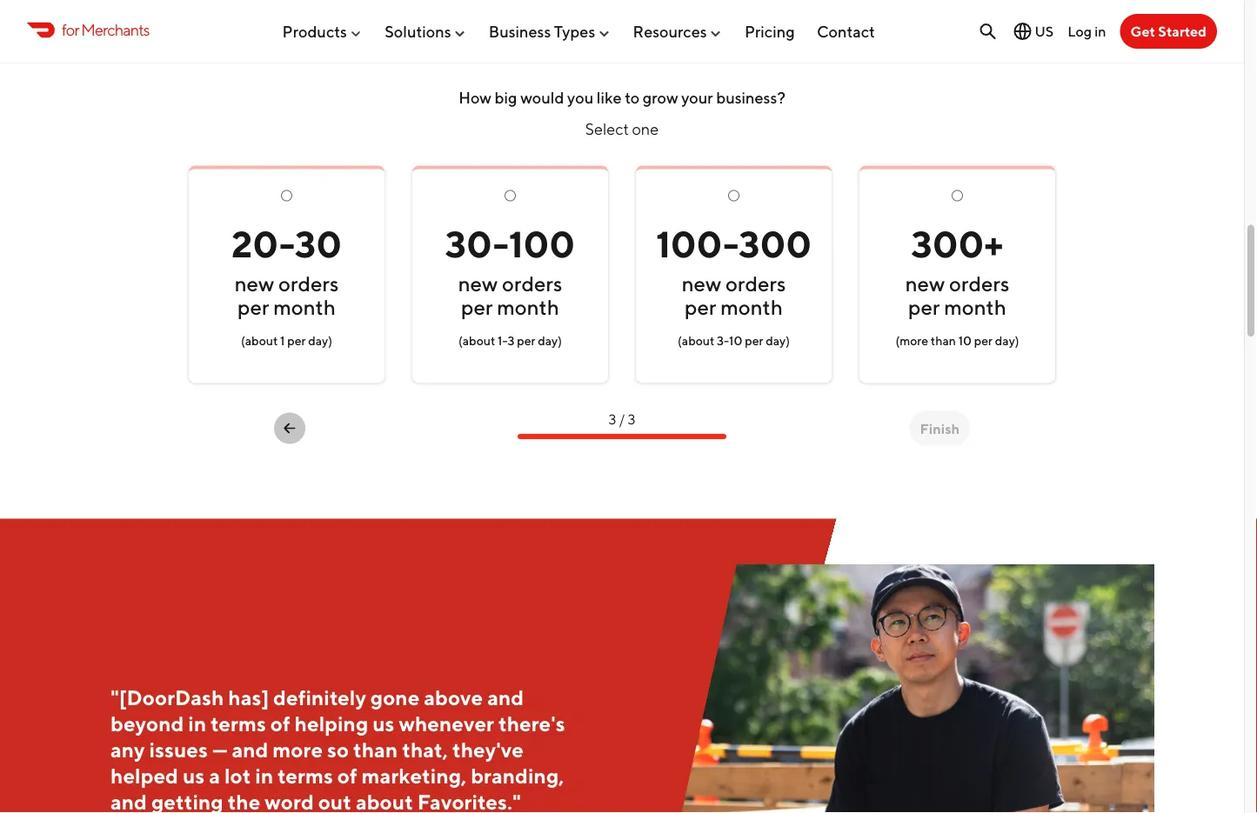 Task type: locate. For each thing, give the bounding box(es) containing it.
0 vertical spatial you
[[967, 23, 1021, 60]]

1 day) from the left
[[308, 333, 332, 347]]

0 vertical spatial to
[[505, 23, 535, 60]]

1 month from the left
[[273, 295, 336, 320]]

orders inside the 30-100 new orders per month
[[502, 271, 562, 296]]

2 month from the left
[[497, 295, 559, 320]]

month up (about 1 per day)
[[273, 295, 336, 320]]

1 horizontal spatial of
[[337, 763, 357, 788]]

arrow left button
[[274, 413, 305, 444]]

a
[[209, 763, 220, 788]]

log in
[[1068, 23, 1106, 39]]

orders
[[278, 271, 339, 296], [502, 271, 562, 296], [726, 271, 786, 296], [949, 271, 1010, 296]]

100
[[509, 222, 575, 265]]

big
[[495, 88, 517, 106]]

3 new from the left
[[682, 271, 722, 296]]

per up (more
[[908, 295, 940, 320]]

2 horizontal spatial in
[[1095, 23, 1106, 39]]

to right like
[[625, 88, 640, 106]]

select
[[585, 120, 629, 138]]

2 orders from the left
[[502, 271, 562, 296]]

1 horizontal spatial than
[[931, 333, 956, 347]]

the down lot
[[228, 790, 261, 814]]

0 vertical spatial of
[[270, 711, 290, 736]]

merchants
[[81, 20, 149, 39]]

2 horizontal spatial 3
[[628, 411, 636, 427]]

(about for 100-
[[678, 333, 715, 347]]

orders down 300+
[[949, 271, 1010, 296]]

select one
[[585, 120, 659, 138]]

month for 100-
[[721, 295, 783, 320]]

new down 30-
[[458, 271, 498, 296]]

new down 300+
[[905, 271, 945, 296]]

for left merchants
[[62, 20, 79, 39]]

3 day) from the left
[[766, 333, 790, 347]]

pricing link
[[745, 15, 795, 48]]

(about left the 1-
[[459, 333, 495, 347]]

month inside 100-300 new orders per month
[[721, 295, 783, 320]]

10
[[729, 333, 743, 347], [959, 333, 972, 347]]

you left like
[[567, 88, 594, 106]]

branding,
[[471, 763, 564, 788]]

day) down 300+ new orders per month
[[995, 333, 1019, 347]]

month inside the 30-100 new orders per month
[[497, 295, 559, 320]]

and down helped
[[110, 790, 147, 814]]

one
[[632, 120, 659, 138]]

None radio
[[867, 190, 1048, 202]]

per right "1"
[[287, 333, 306, 347]]

per right 3-
[[745, 333, 763, 347]]

1 vertical spatial the
[[228, 790, 261, 814]]

1 vertical spatial you
[[567, 88, 594, 106]]

lot
[[224, 763, 251, 788]]

to right quiz
[[505, 23, 535, 60]]

getting
[[151, 790, 223, 814]]

business?
[[716, 88, 786, 106]]

3 / 3
[[609, 411, 636, 427]]

3 right /
[[628, 411, 636, 427]]

you
[[967, 23, 1021, 60], [567, 88, 594, 106]]

1 vertical spatial and
[[232, 737, 268, 762]]

of up more
[[270, 711, 290, 736]]

go back to previous question. image
[[281, 418, 298, 439]]

1 vertical spatial in
[[188, 711, 206, 736]]

2 vertical spatial and
[[110, 790, 147, 814]]

1 orders from the left
[[278, 271, 339, 296]]

1 vertical spatial us
[[183, 763, 205, 788]]

new inside the 30-100 new orders per month
[[458, 271, 498, 296]]

1 horizontal spatial us
[[373, 711, 395, 736]]

per up (about 1-3 per day)
[[461, 295, 493, 320]]

to
[[505, 23, 535, 60], [625, 88, 640, 106]]

3
[[508, 333, 515, 347], [609, 411, 616, 427], [628, 411, 636, 427]]

in up issues
[[188, 711, 206, 736]]

solutions link
[[385, 15, 467, 48]]

2 horizontal spatial and
[[487, 685, 524, 710]]

1 horizontal spatial in
[[255, 763, 273, 788]]

per up (about 1 per day)
[[238, 295, 269, 320]]

orders down 100
[[502, 271, 562, 296]]

marketing,
[[362, 763, 467, 788]]

that,
[[402, 737, 448, 762]]

4 orders from the left
[[949, 271, 1010, 296]]

per up (about 3-10 per day)
[[685, 295, 716, 320]]

(more
[[896, 333, 928, 347]]

new inside 300+ new orders per month
[[905, 271, 945, 296]]

orders down 300
[[726, 271, 786, 296]]

(about left 3-
[[678, 333, 715, 347]]

month up (more than 10 per day)
[[944, 295, 1007, 320]]

how
[[459, 88, 492, 106]]

month inside 20-30 new orders per month
[[273, 295, 336, 320]]

3 left /
[[609, 411, 616, 427]]

terms down has]
[[211, 711, 266, 736]]

day) right "1"
[[308, 333, 332, 347]]

300
[[739, 222, 812, 265]]

helping
[[295, 711, 368, 736]]

for left the globe line 'icon'
[[919, 23, 961, 60]]

new inside 100-300 new orders per month
[[682, 271, 722, 296]]

4 day) from the left
[[995, 333, 1019, 347]]

4 new from the left
[[905, 271, 945, 296]]

2 vertical spatial in
[[255, 763, 273, 788]]

0 horizontal spatial of
[[270, 711, 290, 736]]

per
[[238, 295, 269, 320], [461, 295, 493, 320], [685, 295, 716, 320], [908, 295, 940, 320], [287, 333, 306, 347], [517, 333, 535, 347], [745, 333, 763, 347], [974, 333, 993, 347]]

for
[[62, 20, 79, 39], [919, 23, 961, 60]]

month up (about 1-3 per day)
[[497, 295, 559, 320]]

of down so
[[337, 763, 357, 788]]

10 for 300
[[729, 333, 743, 347]]

terms down more
[[278, 763, 333, 788]]

1 10 from the left
[[729, 333, 743, 347]]

day) right 3-
[[766, 333, 790, 347]]

and up there's
[[487, 685, 524, 710]]

0 vertical spatial the
[[662, 23, 711, 60]]

0 vertical spatial terms
[[211, 711, 266, 736]]

2 10 from the left
[[959, 333, 972, 347]]

resources link
[[633, 15, 723, 48]]

the
[[662, 23, 711, 60], [228, 790, 261, 814]]

per right (more
[[974, 333, 993, 347]]

than right (more
[[931, 333, 956, 347]]

1 horizontal spatial terms
[[278, 763, 333, 788]]

0 horizontal spatial you
[[567, 88, 594, 106]]

1 horizontal spatial for
[[919, 23, 961, 60]]

3 (about from the left
[[678, 333, 715, 347]]

in right log
[[1095, 23, 1106, 39]]

any
[[110, 737, 145, 762]]

0 horizontal spatial 3
[[508, 333, 515, 347]]

our
[[298, 23, 347, 60]]

helped
[[110, 763, 178, 788]]

you left us
[[967, 23, 1021, 60]]

2 day) from the left
[[538, 333, 562, 347]]

new down 100-
[[682, 271, 722, 296]]

us down 'gone'
[[373, 711, 395, 736]]

finish
[[920, 420, 960, 437]]

1 (about from the left
[[241, 333, 278, 347]]

grow
[[643, 88, 678, 106]]

us
[[373, 711, 395, 736], [183, 763, 205, 788]]

of
[[270, 711, 290, 736], [337, 763, 357, 788]]

(about for 20-
[[241, 333, 278, 347]]

the up your
[[662, 23, 711, 60]]

1-
[[498, 333, 508, 347]]

contact link
[[817, 15, 875, 48]]

0 horizontal spatial (about
[[241, 333, 278, 347]]

1
[[280, 333, 285, 347]]

2 new from the left
[[458, 271, 498, 296]]

None radio
[[196, 190, 378, 202], [419, 190, 601, 202], [643, 190, 825, 202], [196, 190, 378, 202], [419, 190, 601, 202], [643, 190, 825, 202]]

month
[[273, 295, 336, 320], [497, 295, 559, 320], [721, 295, 783, 320], [944, 295, 1007, 320]]

1 vertical spatial than
[[353, 737, 398, 762]]

per right the 1-
[[517, 333, 535, 347]]

they've
[[452, 737, 524, 762]]

(about left "1"
[[241, 333, 278, 347]]

0 horizontal spatial 10
[[729, 333, 743, 347]]

orders inside 100-300 new orders per month
[[726, 271, 786, 296]]

0 horizontal spatial than
[[353, 737, 398, 762]]

new inside 20-30 new orders per month
[[235, 271, 274, 296]]

orders down 30
[[278, 271, 339, 296]]

3 orders from the left
[[726, 271, 786, 296]]

3 down the 30-100 new orders per month at the left top
[[508, 333, 515, 347]]

day) right the 1-
[[538, 333, 562, 347]]

100-
[[656, 222, 739, 265]]

get started
[[1131, 23, 1207, 40]]

new down 20-
[[235, 271, 274, 296]]

in
[[1095, 23, 1106, 39], [188, 711, 206, 736], [255, 763, 273, 788]]

(about
[[241, 333, 278, 347], [459, 333, 495, 347], [678, 333, 715, 347]]

take our short quiz to identify the right solution for you
[[223, 23, 1021, 60]]

1 vertical spatial to
[[625, 88, 640, 106]]

300+
[[911, 222, 1004, 265]]

0 horizontal spatial the
[[228, 790, 261, 814]]

2 horizontal spatial (about
[[678, 333, 715, 347]]

10 down 100-300 new orders per month
[[729, 333, 743, 347]]

1 horizontal spatial (about
[[459, 333, 495, 347]]

1 vertical spatial terms
[[278, 763, 333, 788]]

us left a
[[183, 763, 205, 788]]

4 month from the left
[[944, 295, 1007, 320]]

1 horizontal spatial 10
[[959, 333, 972, 347]]

new for 30-
[[458, 271, 498, 296]]

than
[[931, 333, 956, 347], [353, 737, 398, 762]]

month up (about 3-10 per day)
[[721, 295, 783, 320]]

(about for 30-
[[459, 333, 495, 347]]

take
[[223, 23, 292, 60]]

3 month from the left
[[721, 295, 783, 320]]

than right so
[[353, 737, 398, 762]]

2 (about from the left
[[459, 333, 495, 347]]

orders for 100-
[[726, 271, 786, 296]]

10 right (more
[[959, 333, 972, 347]]

and up lot
[[232, 737, 268, 762]]

terms
[[211, 711, 266, 736], [278, 763, 333, 788]]

orders inside 20-30 new orders per month
[[278, 271, 339, 296]]

30
[[295, 222, 342, 265]]

1 horizontal spatial to
[[625, 88, 640, 106]]

orders for 30-
[[502, 271, 562, 296]]

1 vertical spatial of
[[337, 763, 357, 788]]

day)
[[308, 333, 332, 347], [538, 333, 562, 347], [766, 333, 790, 347], [995, 333, 1019, 347]]

get started button
[[1120, 14, 1217, 49]]

in right lot
[[255, 763, 273, 788]]

1 new from the left
[[235, 271, 274, 296]]

month inside 300+ new orders per month
[[944, 295, 1007, 320]]



Task type: vqa. For each thing, say whether or not it's contained in the screenshot.
30-100 new orders per month
yes



Task type: describe. For each thing, give the bounding box(es) containing it.
3 for 1-
[[508, 333, 515, 347]]

more
[[273, 737, 323, 762]]

there's
[[498, 711, 565, 736]]

per inside 300+ new orders per month
[[908, 295, 940, 320]]

(about 1 per day)
[[241, 333, 332, 347]]

finish button
[[910, 411, 970, 446]]

for merchants link
[[27, 18, 149, 42]]

(more than 10 per day)
[[896, 333, 1019, 347]]

than inside ""[doordash has] definitely gone above and beyond in terms of helping us whenever there's any issues — and more so than that, they've helped us a lot in terms of marketing, branding, and getting the word out about favorites.""
[[353, 737, 398, 762]]

per inside 20-30 new orders per month
[[238, 295, 269, 320]]

month for 20-
[[273, 295, 336, 320]]

definitely
[[273, 685, 366, 710]]

log
[[1068, 23, 1092, 39]]

right
[[717, 23, 788, 60]]

how big would you like to grow your business?
[[459, 88, 786, 106]]

products link
[[282, 15, 363, 48]]

identify
[[542, 23, 655, 60]]

solutions
[[385, 22, 451, 41]]

per inside the 30-100 new orders per month
[[461, 295, 493, 320]]

100-300 new orders per month
[[656, 222, 812, 320]]

300+ new orders per month
[[905, 222, 1010, 320]]

would
[[520, 88, 564, 106]]

0 horizontal spatial to
[[505, 23, 535, 60]]

"[doordash
[[110, 685, 224, 710]]

pricing
[[745, 22, 795, 41]]

0 horizontal spatial for
[[62, 20, 79, 39]]

above
[[424, 685, 483, 710]]

your
[[681, 88, 713, 106]]

beyond
[[110, 711, 184, 736]]

business types link
[[489, 15, 611, 48]]

1 horizontal spatial the
[[662, 23, 711, 60]]

1 horizontal spatial and
[[232, 737, 268, 762]]

for merchants
[[62, 20, 149, 39]]

out
[[318, 790, 351, 814]]

0 vertical spatial than
[[931, 333, 956, 347]]

contact
[[817, 22, 875, 41]]

/
[[619, 411, 625, 427]]

has]
[[228, 685, 269, 710]]

new for 20-
[[235, 271, 274, 296]]

business
[[489, 22, 551, 41]]

0 vertical spatial us
[[373, 711, 395, 736]]

products
[[282, 22, 347, 41]]

0 vertical spatial and
[[487, 685, 524, 710]]

—
[[212, 737, 228, 762]]

new for 100-
[[682, 271, 722, 296]]

1 horizontal spatial 3
[[609, 411, 616, 427]]

orders inside 300+ new orders per month
[[949, 271, 1010, 296]]

short
[[354, 23, 430, 60]]

gone
[[370, 685, 420, 710]]

solution
[[794, 23, 913, 60]]

(about 3-10 per day)
[[678, 333, 790, 347]]

globe line image
[[1012, 21, 1033, 42]]

3-
[[717, 333, 729, 347]]

started
[[1158, 23, 1207, 40]]

0 vertical spatial in
[[1095, 23, 1106, 39]]

like
[[597, 88, 622, 106]]

get
[[1131, 23, 1155, 40]]

0 horizontal spatial in
[[188, 711, 206, 736]]

jonathan poon outside image
[[633, 564, 1155, 814]]

log in link
[[1068, 23, 1106, 39]]

day) for 300+
[[995, 333, 1019, 347]]

0 horizontal spatial us
[[183, 763, 205, 788]]

(about 1-3 per day)
[[459, 333, 562, 347]]

the inside ""[doordash has] definitely gone above and beyond in terms of helping us whenever there's any issues — and more so than that, they've helped us a lot in terms of marketing, branding, and getting the word out about favorites.""
[[228, 790, 261, 814]]

word
[[265, 790, 314, 814]]

us
[[1035, 23, 1054, 40]]

whenever
[[399, 711, 494, 736]]

"[doordash has] definitely gone above and beyond in terms of helping us whenever there's any issues — and more so than that, they've helped us a lot in terms of marketing, branding, and getting the word out about favorites."
[[110, 685, 565, 814]]

so
[[327, 737, 349, 762]]

favorites."
[[417, 790, 521, 814]]

30-
[[445, 222, 509, 265]]

quiz
[[436, 23, 498, 60]]

0 horizontal spatial and
[[110, 790, 147, 814]]

per inside 100-300 new orders per month
[[685, 295, 716, 320]]

about
[[356, 790, 413, 814]]

30-100 new orders per month
[[445, 222, 575, 320]]

orders for 20-
[[278, 271, 339, 296]]

types
[[554, 22, 595, 41]]

month for 30-
[[497, 295, 559, 320]]

3 for /
[[628, 411, 636, 427]]

0 horizontal spatial terms
[[211, 711, 266, 736]]

business types
[[489, 22, 595, 41]]

1 horizontal spatial you
[[967, 23, 1021, 60]]

20-30 new orders per month
[[231, 222, 342, 320]]

day) for 30-
[[538, 333, 562, 347]]

issues
[[149, 737, 208, 762]]

10 for new
[[959, 333, 972, 347]]

20-
[[231, 222, 295, 265]]

day) for 100-
[[766, 333, 790, 347]]

resources
[[633, 22, 707, 41]]



